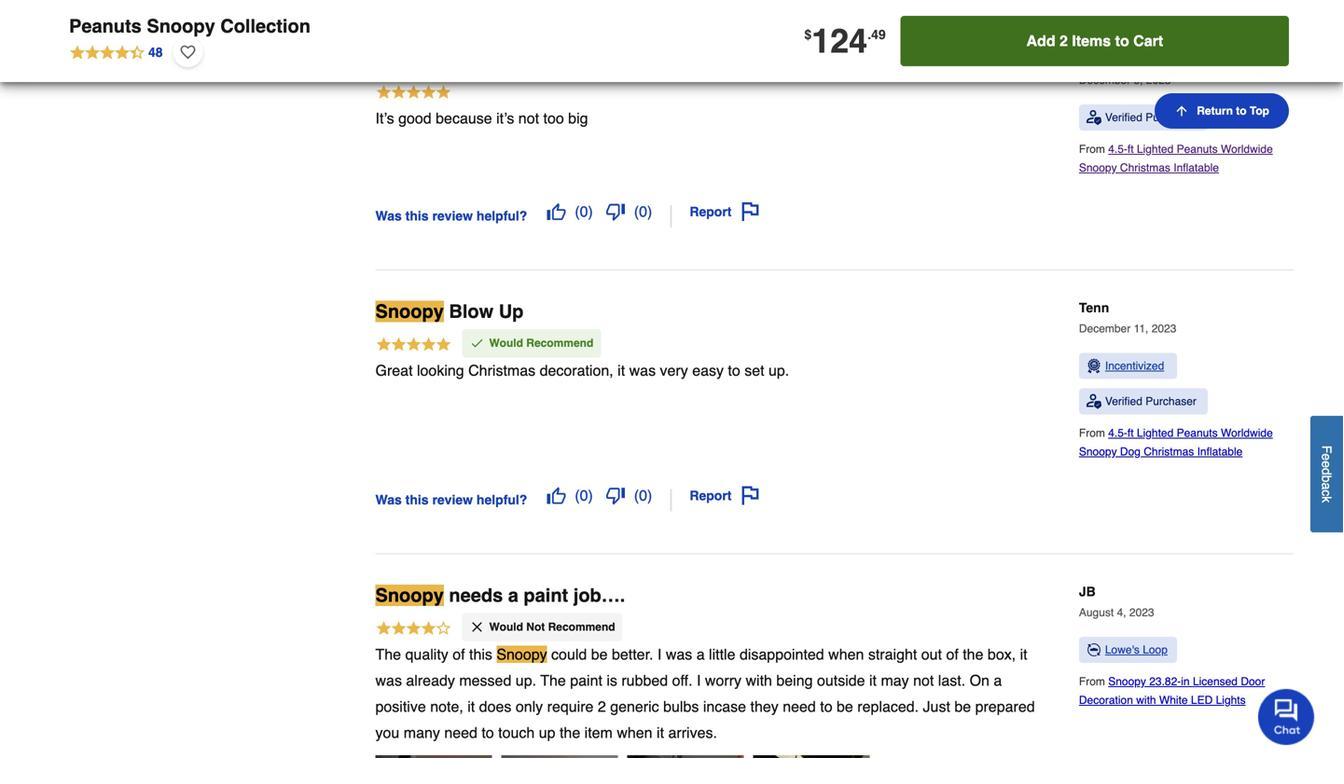 Task type: describe. For each thing, give the bounding box(es) containing it.
return
[[1197, 104, 1233, 118]]

inflatable inside 4.5-ft lighted peanuts worldwide snoopy dog christmas inflatable
[[1198, 446, 1243, 459]]

led
[[1191, 694, 1213, 707]]

4.5-ft lighted peanuts worldwide snoopy christmas inflatable
[[1079, 143, 1273, 175]]

being
[[777, 672, 813, 689]]

https://photos us.bazaarvoice.com/photo/2/cghvdg86bg93zxm/e0c8879b 7183 5c2f 9c37 55d30f1fbf35 image
[[627, 756, 744, 759]]

f
[[1320, 446, 1335, 454]]

was for tenn
[[376, 493, 402, 507]]

last.
[[938, 672, 966, 689]]

inflatable inside 4.5-ft lighted peanuts worldwide snoopy christmas inflatable
[[1174, 162, 1219, 175]]

purchaser for second verified purchaser icon from the bottom
[[1146, 111, 1197, 124]]

christmas inside 4.5-ft lighted peanuts worldwide snoopy christmas inflatable
[[1120, 162, 1171, 175]]

items
[[1072, 32, 1111, 49]]

0 vertical spatial recommend
[[526, 337, 594, 350]]

49
[[872, 27, 886, 42]]

lighted for christmas
[[1137, 143, 1174, 156]]

may
[[881, 672, 909, 689]]

lowe's
[[1106, 644, 1140, 657]]

$ 124 . 49
[[805, 22, 886, 60]]

outside
[[817, 672, 865, 689]]

https://photos us.bazaarvoice.com/photo/2/cghvdg86bg93zxm/cb6ad3f9 76f9 53db 954e f806f6377b51 image
[[502, 756, 618, 759]]

top
[[1250, 104, 1270, 118]]

0 vertical spatial need
[[783, 698, 816, 716]]

to inside button
[[1236, 104, 1247, 118]]

paint inside the could be better. i was a little disappointed when straight out of the box, it was already messed up. the paint is rubbed off. i worry with being outside it may not last. on a positive note, it does only require 2 generic bulbs incase they need to be replaced.  just be prepared you many need to touch up the item when it arrives.
[[570, 672, 603, 689]]

box,
[[988, 646, 1016, 663]]

report button for charmaine
[[683, 196, 766, 228]]

review for tenn
[[432, 493, 473, 507]]

lights
[[1216, 694, 1246, 707]]

door
[[1241, 676, 1265, 689]]

48
[[148, 45, 163, 59]]

because
[[436, 110, 492, 127]]

was this review helpful? for tenn
[[376, 493, 527, 507]]

0 vertical spatial not
[[519, 110, 539, 127]]

from for charmaine
[[1079, 143, 1109, 156]]

1 vertical spatial when
[[617, 724, 653, 742]]

https://photos us.bazaarvoice.com/photo/2/cghvdg86bg93zxm/42d3d08b 840b 5e6f 8244 e9122f9a6040 image
[[753, 756, 870, 759]]

collection
[[220, 15, 311, 37]]

2 inside add 2 items to cart "button"
[[1060, 32, 1068, 49]]

licensed
[[1193, 676, 1238, 689]]

the inside the could be better. i was a little disappointed when straight out of the box, it was already messed up. the paint is rubbed off. i worry with being outside it may not last. on a positive note, it does only require 2 generic bulbs incase they need to be replaced.  just be prepared you many need to touch up the item when it arrives.
[[541, 672, 566, 689]]

positive
[[376, 698, 426, 716]]

124
[[812, 22, 868, 60]]

was this review helpful? for charmaine
[[376, 208, 527, 223]]

it's good because it's not too big
[[376, 110, 588, 127]]

to down does
[[482, 724, 494, 742]]

they
[[751, 698, 779, 716]]

2 horizontal spatial was
[[666, 646, 693, 663]]

verified purchaser for first verified purchaser icon from the bottom of the page
[[1106, 395, 1197, 408]]

incase
[[703, 698, 746, 716]]

2 vertical spatial this
[[469, 646, 493, 663]]

helpful? for charmaine
[[477, 208, 527, 223]]

1 e from the top
[[1320, 454, 1335, 461]]

a right on
[[994, 672, 1002, 689]]

4.4 stars image
[[69, 42, 164, 62]]

it's
[[496, 110, 514, 127]]

2 vertical spatial was
[[376, 672, 402, 689]]

chat invite button image
[[1259, 689, 1316, 745]]

this for tenn
[[406, 493, 429, 507]]

generic
[[610, 698, 659, 716]]

snoopy inside 4.5-ft lighted peanuts worldwide snoopy dog christmas inflatable
[[1079, 446, 1117, 459]]

purchaser for first verified purchaser icon from the bottom of the page
[[1146, 395, 1197, 408]]

5 stars image for charmaine
[[376, 84, 452, 103]]

quality
[[405, 646, 449, 663]]

flag image for charmaine
[[741, 203, 760, 221]]

review for charmaine
[[432, 208, 473, 223]]

4.5-ft lighted peanuts worldwide snoopy christmas inflatable link
[[1079, 143, 1273, 175]]

1 vertical spatial recommend
[[548, 621, 615, 634]]

great looking christmas decoration, it was very easy to set up.
[[376, 362, 790, 379]]

23.82-
[[1150, 676, 1181, 689]]

in
[[1181, 676, 1190, 689]]

only
[[516, 698, 543, 716]]

could be better. i was a little disappointed when straight out of the box, it was already messed up. the paint is rubbed off. i worry with being outside it may not last. on a positive note, it does only require 2 generic bulbs incase they need to be replaced.  just be prepared you many need to touch up the item when it arrives.
[[376, 646, 1035, 742]]

snoopy needs a paint job….
[[376, 585, 625, 607]]

1 verified purchaser icon image from the top
[[1087, 110, 1102, 125]]

helpful? for tenn
[[477, 493, 527, 507]]

christmas inside 4.5-ft lighted peanuts worldwide snoopy dog christmas inflatable
[[1144, 446, 1195, 459]]

thumb down image for tenn
[[606, 487, 625, 505]]

tenn december 11, 2023
[[1079, 301, 1177, 336]]

4.5- for christmas
[[1109, 143, 1128, 156]]

white
[[1160, 694, 1188, 707]]

item
[[585, 724, 613, 742]]

f e e d b a c k button
[[1311, 416, 1344, 533]]

2023 for jb
[[1130, 607, 1155, 620]]

with inside 'snoopy 23.82-in licensed door decoration with white led lights'
[[1137, 694, 1157, 707]]

bulbs
[[664, 698, 699, 716]]

1 vertical spatial need
[[444, 724, 478, 742]]

k
[[1320, 496, 1335, 503]]

august
[[1079, 607, 1114, 620]]

thumb down image for charmaine
[[606, 203, 625, 221]]

snoopy inside 4.5-ft lighted peanuts worldwide snoopy christmas inflatable
[[1079, 162, 1117, 175]]

up
[[499, 301, 524, 323]]

a left little
[[697, 646, 705, 663]]

up. inside the could be better. i was a little disappointed when straight out of the box, it was already messed up. the paint is rubbed off. i worry with being outside it may not last. on a positive note, it does only require 2 generic bulbs incase they need to be replaced.  just be prepared you many need to touch up the item when it arrives.
[[516, 672, 537, 689]]

not
[[526, 621, 545, 634]]

return to top button
[[1155, 93, 1289, 129]]

a inside button
[[1320, 483, 1335, 490]]

0 horizontal spatial paint
[[524, 585, 568, 607]]

prepared
[[976, 698, 1035, 716]]

charmaine
[[1079, 52, 1147, 67]]

charmaine december 5, 2023
[[1079, 52, 1172, 87]]

https://photos us.bazaarvoice.com/photo/2/cghvdg86bg93zxm/6537f0f5 278c 55b1 81c5 ebdb80b2344d image
[[376, 756, 492, 759]]

with inside the could be better. i was a little disappointed when straight out of the box, it was already messed up. the paint is rubbed off. i worry with being outside it may not last. on a positive note, it does only require 2 generic bulbs incase they need to be replaced.  just be prepared you many need to touch up the item when it arrives.
[[746, 672, 772, 689]]

it left may
[[870, 672, 877, 689]]

2 inside the could be better. i was a little disappointed when straight out of the box, it was already messed up. the paint is rubbed off. i worry with being outside it may not last. on a positive note, it does only require 2 generic bulbs incase they need to be replaced.  just be prepared you many need to touch up the item when it arrives.
[[598, 698, 606, 716]]

better.
[[612, 646, 654, 663]]

out
[[922, 646, 942, 663]]

heart outline image
[[181, 42, 196, 63]]

0 horizontal spatial the
[[376, 646, 401, 663]]

2023 for charmaine
[[1147, 74, 1172, 87]]

jb
[[1079, 585, 1096, 600]]

checkmark image
[[470, 336, 485, 351]]

needs
[[449, 585, 503, 607]]

was for charmaine
[[376, 208, 402, 223]]

not inside the could be better. i was a little disappointed when straight out of the box, it was already messed up. the paint is rubbed off. i worry with being outside it may not last. on a positive note, it does only require 2 generic bulbs incase they need to be replaced.  just be prepared you many need to touch up the item when it arrives.
[[914, 672, 934, 689]]

return to top
[[1197, 104, 1270, 118]]

4 stars image
[[376, 620, 452, 639]]

already
[[406, 672, 455, 689]]

very
[[660, 362, 688, 379]]

straight
[[868, 646, 917, 663]]

peanuts for 4.5-ft lighted peanuts worldwide snoopy dog christmas inflatable
[[1177, 427, 1218, 440]]

it left does
[[468, 698, 475, 716]]

1 vertical spatial christmas
[[468, 362, 536, 379]]

on
[[970, 672, 990, 689]]

worry
[[705, 672, 742, 689]]

0 vertical spatial the
[[963, 646, 984, 663]]

set
[[745, 362, 765, 379]]

$
[[805, 27, 812, 42]]

touch
[[498, 724, 535, 742]]

c
[[1320, 490, 1335, 496]]

2 from from the top
[[1079, 427, 1109, 440]]

the quality of this snoopy
[[376, 646, 547, 663]]

add
[[1027, 32, 1056, 49]]

peanuts for 4.5-ft lighted peanuts worldwide snoopy christmas inflatable
[[1177, 143, 1218, 156]]

0 vertical spatial when
[[829, 646, 864, 663]]

add 2 items to cart button
[[901, 16, 1289, 66]]

thumb up image for charmaine
[[547, 203, 566, 221]]

big
[[568, 110, 588, 127]]

could
[[551, 646, 587, 663]]



Task type: locate. For each thing, give the bounding box(es) containing it.
1 vertical spatial was
[[376, 493, 402, 507]]

december down charmaine
[[1079, 74, 1131, 87]]

2 of from the left
[[947, 646, 959, 663]]

report for charmaine
[[690, 205, 732, 219]]

0 horizontal spatial with
[[746, 672, 772, 689]]

the down 4 stars image
[[376, 646, 401, 663]]

1 horizontal spatial i
[[697, 672, 701, 689]]

ft up dog
[[1128, 427, 1134, 440]]

was up off.
[[666, 646, 693, 663]]

worldwide inside 4.5-ft lighted peanuts worldwide snoopy christmas inflatable
[[1221, 143, 1273, 156]]

1 helpful? from the top
[[477, 208, 527, 223]]

not down out
[[914, 672, 934, 689]]

0 vertical spatial verified purchaser icon image
[[1087, 110, 1102, 125]]

1 vertical spatial thumb down image
[[606, 487, 625, 505]]

0 vertical spatial would
[[489, 337, 523, 350]]

2 report from the top
[[690, 489, 732, 504]]

1 horizontal spatial the
[[963, 646, 984, 663]]

1 horizontal spatial the
[[541, 672, 566, 689]]

lighted inside 4.5-ft lighted peanuts worldwide snoopy christmas inflatable
[[1137, 143, 1174, 156]]

need
[[783, 698, 816, 716], [444, 724, 478, 742]]

1 horizontal spatial up.
[[769, 362, 790, 379]]

0 vertical spatial thumb up image
[[547, 203, 566, 221]]

1 vertical spatial not
[[914, 672, 934, 689]]

0 vertical spatial this
[[406, 208, 429, 223]]

1 was this review helpful? from the top
[[376, 208, 527, 223]]

2 lighted from the top
[[1137, 427, 1174, 440]]

incentivised review icon image
[[1087, 359, 1102, 374]]

d
[[1320, 468, 1335, 475]]

worldwide inside 4.5-ft lighted peanuts worldwide snoopy dog christmas inflatable
[[1221, 427, 1273, 440]]

1 thumb up image from the top
[[547, 203, 566, 221]]

add 2 items to cart
[[1027, 32, 1164, 49]]

peanuts snoopy collection
[[69, 15, 311, 37]]

1 horizontal spatial of
[[947, 646, 959, 663]]

)
[[588, 203, 593, 220], [648, 203, 653, 220], [588, 487, 593, 505], [648, 487, 653, 505]]

1 verified purchaser from the top
[[1106, 111, 1197, 124]]

inflatable
[[1174, 162, 1219, 175], [1198, 446, 1243, 459]]

lighted inside 4.5-ft lighted peanuts worldwide snoopy dog christmas inflatable
[[1137, 427, 1174, 440]]

2 helpful? from the top
[[477, 493, 527, 507]]

2 verified from the top
[[1106, 395, 1143, 408]]

verified purchaser icon image
[[1087, 110, 1102, 125], [1087, 394, 1102, 409]]

0 horizontal spatial 2
[[598, 698, 606, 716]]

0 vertical spatial thumb down image
[[606, 203, 625, 221]]

december for charmaine
[[1079, 74, 1131, 87]]

ft for dog
[[1128, 427, 1134, 440]]

this
[[406, 208, 429, 223], [406, 493, 429, 507], [469, 646, 493, 663]]

2023 right 11,
[[1152, 323, 1177, 336]]

lighted for dog
[[1137, 427, 1174, 440]]

1 was from the top
[[376, 208, 402, 223]]

1 vertical spatial was this review helpful?
[[376, 493, 527, 507]]

christmas
[[1120, 162, 1171, 175], [468, 362, 536, 379], [1144, 446, 1195, 459]]

0 vertical spatial ft
[[1128, 143, 1134, 156]]

1 thumb down image from the top
[[606, 203, 625, 221]]

helpful?
[[477, 208, 527, 223], [477, 493, 527, 507]]

of
[[453, 646, 465, 663], [947, 646, 959, 663]]

was left very
[[629, 362, 656, 379]]

0 vertical spatial christmas
[[1120, 162, 1171, 175]]

little
[[709, 646, 736, 663]]

the
[[376, 646, 401, 663], [541, 672, 566, 689]]

i right off.
[[697, 672, 701, 689]]

up. up only
[[516, 672, 537, 689]]

0 vertical spatial with
[[746, 672, 772, 689]]

2 ft from the top
[[1128, 427, 1134, 440]]

1 horizontal spatial with
[[1137, 694, 1157, 707]]

0 vertical spatial worldwide
[[1221, 143, 1273, 156]]

you
[[376, 724, 400, 742]]

worldwide for 4.5-ft lighted peanuts worldwide snoopy christmas inflatable
[[1221, 143, 1273, 156]]

verified down the incentivized
[[1106, 395, 1143, 408]]

2 purchaser from the top
[[1146, 395, 1197, 408]]

1 of from the left
[[453, 646, 465, 663]]

thumb down image
[[606, 203, 625, 221], [606, 487, 625, 505]]

0 vertical spatial 4.5-
[[1109, 143, 1128, 156]]

4,
[[1117, 607, 1127, 620]]

1 vertical spatial the
[[560, 724, 581, 742]]

was this review helpful?
[[376, 208, 527, 223], [376, 493, 527, 507]]

0 vertical spatial review
[[432, 208, 473, 223]]

1 worldwide from the top
[[1221, 143, 1273, 156]]

1 flag image from the top
[[741, 203, 760, 221]]

0 vertical spatial helpful?
[[477, 208, 527, 223]]

e up d
[[1320, 454, 1335, 461]]

1 vertical spatial i
[[697, 672, 701, 689]]

1 vertical spatial the
[[541, 672, 566, 689]]

2 verified purchaser from the top
[[1106, 395, 1197, 408]]

0 vertical spatial was
[[629, 362, 656, 379]]

it right the box,
[[1020, 646, 1028, 663]]

2 would from the top
[[489, 621, 523, 634]]

1 december from the top
[[1079, 74, 1131, 87]]

when up outside
[[829, 646, 864, 663]]

when down generic
[[617, 724, 653, 742]]

lighted
[[1137, 143, 1174, 156], [1137, 427, 1174, 440]]

ft down 5,
[[1128, 143, 1134, 156]]

1 horizontal spatial not
[[914, 672, 934, 689]]

0 vertical spatial report button
[[683, 196, 766, 228]]

0 vertical spatial report
[[690, 205, 732, 219]]

2 thumb down image from the top
[[606, 487, 625, 505]]

blow
[[449, 301, 494, 323]]

1 vertical spatial review
[[432, 493, 473, 507]]

paint left is
[[570, 672, 603, 689]]

when
[[829, 646, 864, 663], [617, 724, 653, 742]]

the down the could
[[541, 672, 566, 689]]

would for up
[[489, 337, 523, 350]]

0 vertical spatial flag image
[[741, 203, 760, 221]]

0 vertical spatial purchaser
[[1146, 111, 1197, 124]]

2 worldwide from the top
[[1221, 427, 1273, 440]]

0 vertical spatial verified
[[1106, 111, 1143, 124]]

1 horizontal spatial 2
[[1060, 32, 1068, 49]]

2023 inside charmaine december 5, 2023
[[1147, 74, 1172, 87]]

would for a
[[489, 621, 523, 634]]

report button for tenn
[[683, 480, 766, 512]]

4.5- up dog
[[1109, 427, 1128, 440]]

1 report from the top
[[690, 205, 732, 219]]

2 flag image from the top
[[741, 487, 760, 505]]

0 vertical spatial peanuts
[[69, 15, 142, 37]]

recommend up decoration,
[[526, 337, 594, 350]]

0 horizontal spatial i
[[658, 646, 662, 663]]

4.5- inside 4.5-ft lighted peanuts worldwide snoopy dog christmas inflatable
[[1109, 427, 1128, 440]]

jb august 4, 2023
[[1079, 585, 1155, 620]]

need down 'note,'
[[444, 724, 478, 742]]

2 december from the top
[[1079, 323, 1131, 336]]

e
[[1320, 454, 1335, 461], [1320, 461, 1335, 468]]

tenn
[[1079, 301, 1110, 316]]

4.5-ft lighted peanuts worldwide snoopy dog christmas inflatable
[[1079, 427, 1273, 459]]

off.
[[672, 672, 693, 689]]

up. right set
[[769, 362, 790, 379]]

2 vertical spatial from
[[1079, 676, 1109, 689]]

to left the top
[[1236, 104, 1247, 118]]

2 verified purchaser icon image from the top
[[1087, 394, 1102, 409]]

note,
[[430, 698, 464, 716]]

with up they
[[746, 672, 772, 689]]

verified purchaser down 5,
[[1106, 111, 1197, 124]]

this for charmaine
[[406, 208, 429, 223]]

1 vertical spatial report button
[[683, 480, 766, 512]]

5 stars image up great
[[376, 336, 452, 355]]

flag image
[[741, 203, 760, 221], [741, 487, 760, 505]]

was
[[629, 362, 656, 379], [666, 646, 693, 663], [376, 672, 402, 689]]

dog
[[1120, 446, 1141, 459]]

december down tenn at top right
[[1079, 323, 1131, 336]]

0 vertical spatial was this review helpful?
[[376, 208, 527, 223]]

i
[[658, 646, 662, 663], [697, 672, 701, 689]]

2 report button from the top
[[683, 480, 766, 512]]

5 stars image for tenn
[[376, 336, 452, 355]]

would not recommend
[[489, 621, 615, 634]]

1 vertical spatial worldwide
[[1221, 427, 1273, 440]]

1 vertical spatial from
[[1079, 427, 1109, 440]]

f e e d b a c k
[[1320, 446, 1335, 503]]

of right quality
[[453, 646, 465, 663]]

1 vertical spatial verified purchaser icon image
[[1087, 394, 1102, 409]]

1 horizontal spatial paint
[[570, 672, 603, 689]]

december inside charmaine december 5, 2023
[[1079, 74, 1131, 87]]

2023 inside tenn december 11, 2023
[[1152, 323, 1177, 336]]

worldwide left the "f e e d b a c k" button
[[1221, 427, 1273, 440]]

job….
[[574, 585, 625, 607]]

worldwide down the top
[[1221, 143, 1273, 156]]

review
[[432, 208, 473, 223], [432, 493, 473, 507]]

1 vertical spatial 2023
[[1152, 323, 1177, 336]]

close image
[[470, 620, 485, 635]]

2 5 stars image from the top
[[376, 336, 452, 355]]

incentivized
[[1106, 360, 1165, 373]]

report for tenn
[[690, 489, 732, 504]]

11,
[[1134, 323, 1149, 336]]

3 from from the top
[[1079, 676, 1109, 689]]

arrow up image
[[1175, 104, 1190, 118]]

recommend
[[526, 337, 594, 350], [548, 621, 615, 634]]

was up positive
[[376, 672, 402, 689]]

1 vertical spatial thumb up image
[[547, 487, 566, 505]]

ft for christmas
[[1128, 143, 1134, 156]]

2 right add
[[1060, 32, 1068, 49]]

to up charmaine
[[1116, 32, 1130, 49]]

0 vertical spatial up.
[[769, 362, 790, 379]]

need down being
[[783, 698, 816, 716]]

lighted up dog
[[1137, 427, 1174, 440]]

0 vertical spatial december
[[1079, 74, 1131, 87]]

2 review from the top
[[432, 493, 473, 507]]

ft inside 4.5-ft lighted peanuts worldwide snoopy christmas inflatable
[[1128, 143, 1134, 156]]

thumb up image
[[547, 203, 566, 221], [547, 487, 566, 505]]

up
[[539, 724, 556, 742]]

it right decoration,
[[618, 362, 625, 379]]

the right up at bottom left
[[560, 724, 581, 742]]

to left set
[[728, 362, 741, 379]]

was
[[376, 208, 402, 223], [376, 493, 402, 507]]

good
[[399, 110, 432, 127]]

of inside the could be better. i was a little disappointed when straight out of the box, it was already messed up. the paint is rubbed off. i worry with being outside it may not last. on a positive note, it does only require 2 generic bulbs incase they need to be replaced.  just be prepared you many need to touch up the item when it arrives.
[[947, 646, 959, 663]]

4.5-
[[1109, 143, 1128, 156], [1109, 427, 1128, 440]]

verified purchaser down the incentivized
[[1106, 395, 1197, 408]]

ft inside 4.5-ft lighted peanuts worldwide snoopy dog christmas inflatable
[[1128, 427, 1134, 440]]

2 vertical spatial 2023
[[1130, 607, 1155, 620]]

e up b
[[1320, 461, 1335, 468]]

snoopy blow up
[[376, 301, 524, 323]]

1 ft from the top
[[1128, 143, 1134, 156]]

flag image for tenn
[[741, 487, 760, 505]]

1 vertical spatial report
[[690, 489, 732, 504]]

0 horizontal spatial up.
[[516, 672, 537, 689]]

0 vertical spatial 2
[[1060, 32, 1068, 49]]

1 vertical spatial this
[[406, 493, 429, 507]]

2023
[[1147, 74, 1172, 87], [1152, 323, 1177, 336], [1130, 607, 1155, 620]]

december for tenn
[[1079, 323, 1131, 336]]

0 vertical spatial inflatable
[[1174, 162, 1219, 175]]

too
[[543, 110, 564, 127]]

lowes loop icon image
[[1087, 643, 1102, 658]]

0 vertical spatial from
[[1079, 143, 1109, 156]]

replaced.
[[858, 698, 919, 716]]

purchaser up 4.5-ft lighted peanuts worldwide snoopy christmas inflatable link
[[1146, 111, 1197, 124]]

1 vertical spatial paint
[[570, 672, 603, 689]]

2023 right 5,
[[1147, 74, 1172, 87]]

1 vertical spatial verified purchaser
[[1106, 395, 1197, 408]]

2 vertical spatial christmas
[[1144, 446, 1195, 459]]

a right "needs"
[[508, 585, 519, 607]]

1 horizontal spatial need
[[783, 698, 816, 716]]

( 0 )
[[575, 203, 593, 220], [634, 203, 653, 220], [575, 487, 593, 505], [634, 487, 653, 505]]

would right close 'icon'
[[489, 621, 523, 634]]

1 vertical spatial up.
[[516, 672, 537, 689]]

be down outside
[[837, 698, 854, 716]]

2 4.5- from the top
[[1109, 427, 1128, 440]]

snoopy 23.82-in licensed door decoration with white led lights link
[[1079, 676, 1265, 707]]

0 horizontal spatial the
[[560, 724, 581, 742]]

4.5- inside 4.5-ft lighted peanuts worldwide snoopy christmas inflatable
[[1109, 143, 1128, 156]]

2
[[1060, 32, 1068, 49], [598, 698, 606, 716]]

0 horizontal spatial not
[[519, 110, 539, 127]]

1 vertical spatial december
[[1079, 323, 1131, 336]]

of right out
[[947, 646, 959, 663]]

not right it's on the left top of page
[[519, 110, 539, 127]]

be up is
[[591, 646, 608, 663]]

the up on
[[963, 646, 984, 663]]

1 vertical spatial verified
[[1106, 395, 1143, 408]]

from up the decoration on the right
[[1079, 676, 1109, 689]]

just
[[923, 698, 951, 716]]

0 horizontal spatial was
[[376, 672, 402, 689]]

1 horizontal spatial be
[[837, 698, 854, 716]]

verified down 5,
[[1106, 111, 1143, 124]]

1 verified from the top
[[1106, 111, 1143, 124]]

1 purchaser from the top
[[1146, 111, 1197, 124]]

1 vertical spatial purchaser
[[1146, 395, 1197, 408]]

easy
[[692, 362, 724, 379]]

cart
[[1134, 32, 1164, 49]]

purchaser
[[1146, 111, 1197, 124], [1146, 395, 1197, 408]]

verified for first verified purchaser icon from the bottom of the page
[[1106, 395, 1143, 408]]

1 vertical spatial lighted
[[1137, 427, 1174, 440]]

2 was from the top
[[376, 493, 402, 507]]

christmas right dog
[[1144, 446, 1195, 459]]

lowe's loop
[[1106, 644, 1168, 657]]

verified purchaser icon image down incentivised review icon
[[1087, 394, 1102, 409]]

2 vertical spatial peanuts
[[1177, 427, 1218, 440]]

paint
[[524, 585, 568, 607], [570, 672, 603, 689]]

snoopy inside 'snoopy 23.82-in licensed door decoration with white led lights'
[[1109, 676, 1147, 689]]

inflatable down arrow up image
[[1174, 162, 1219, 175]]

from for jb
[[1079, 676, 1109, 689]]

2 up item
[[598, 698, 606, 716]]

2 horizontal spatial be
[[955, 698, 971, 716]]

many
[[404, 724, 440, 742]]

2023 for tenn
[[1152, 323, 1177, 336]]

decoration,
[[540, 362, 614, 379]]

ft
[[1128, 143, 1134, 156], [1128, 427, 1134, 440]]

verified purchaser for second verified purchaser icon from the bottom
[[1106, 111, 1197, 124]]

2023 inside the jb august 4, 2023
[[1130, 607, 1155, 620]]

1 would from the top
[[489, 337, 523, 350]]

it left arrives.
[[657, 724, 664, 742]]

1 vertical spatial ft
[[1128, 427, 1134, 440]]

2023 right 4,
[[1130, 607, 1155, 620]]

4.5- for dog
[[1109, 427, 1128, 440]]

4.5- down charmaine december 5, 2023
[[1109, 143, 1128, 156]]

decoration
[[1079, 694, 1134, 707]]

messed
[[459, 672, 512, 689]]

christmas down checkmark icon
[[468, 362, 536, 379]]

to down outside
[[820, 698, 833, 716]]

would right checkmark icon
[[489, 337, 523, 350]]

looking
[[417, 362, 464, 379]]

from down charmaine december 5, 2023
[[1079, 143, 1109, 156]]

0 vertical spatial 5 stars image
[[376, 84, 452, 103]]

december inside tenn december 11, 2023
[[1079, 323, 1131, 336]]

peanuts inside 4.5-ft lighted peanuts worldwide snoopy christmas inflatable
[[1177, 143, 1218, 156]]

verified purchaser icon image down charmaine december 5, 2023
[[1087, 110, 1102, 125]]

lighted down 5,
[[1137, 143, 1174, 156]]

it's
[[376, 110, 394, 127]]

i right better. at bottom
[[658, 646, 662, 663]]

to inside "button"
[[1116, 32, 1130, 49]]

1 review from the top
[[432, 208, 473, 223]]

1 vertical spatial 2
[[598, 698, 606, 716]]

great
[[376, 362, 413, 379]]

purchaser up 4.5-ft lighted peanuts worldwide snoopy dog christmas inflatable
[[1146, 395, 1197, 408]]

1 vertical spatial helpful?
[[477, 493, 527, 507]]

arrives.
[[668, 724, 717, 742]]

2 was this review helpful? from the top
[[376, 493, 527, 507]]

it
[[618, 362, 625, 379], [1020, 646, 1028, 663], [870, 672, 877, 689], [468, 698, 475, 716], [657, 724, 664, 742]]

0 horizontal spatial need
[[444, 724, 478, 742]]

1 lighted from the top
[[1137, 143, 1174, 156]]

from down incentivised review icon
[[1079, 427, 1109, 440]]

5,
[[1134, 74, 1143, 87]]

0 vertical spatial the
[[376, 646, 401, 663]]

0 horizontal spatial be
[[591, 646, 608, 663]]

0 horizontal spatial when
[[617, 724, 653, 742]]

loop
[[1143, 644, 1168, 657]]

0 vertical spatial i
[[658, 646, 662, 663]]

the
[[963, 646, 984, 663], [560, 724, 581, 742]]

worldwide for 4.5-ft lighted peanuts worldwide snoopy dog christmas inflatable
[[1221, 427, 1273, 440]]

5 stars image
[[376, 84, 452, 103], [376, 336, 452, 355]]

thumb up image for tenn
[[547, 487, 566, 505]]

does
[[479, 698, 512, 716]]

recommend up the could
[[548, 621, 615, 634]]

1 from from the top
[[1079, 143, 1109, 156]]

with down 23.82-
[[1137, 694, 1157, 707]]

1 vertical spatial would
[[489, 621, 523, 634]]

a up k
[[1320, 483, 1335, 490]]

0 vertical spatial verified purchaser
[[1106, 111, 1197, 124]]

1 horizontal spatial when
[[829, 646, 864, 663]]

5 stars image up good
[[376, 84, 452, 103]]

be right just
[[955, 698, 971, 716]]

.
[[868, 27, 872, 42]]

would recommend
[[489, 337, 594, 350]]

1 vertical spatial was
[[666, 646, 693, 663]]

1 5 stars image from the top
[[376, 84, 452, 103]]

0 vertical spatial lighted
[[1137, 143, 1174, 156]]

peanuts inside 4.5-ft lighted peanuts worldwide snoopy dog christmas inflatable
[[1177, 427, 1218, 440]]

1 report button from the top
[[683, 196, 766, 228]]

1 vertical spatial peanuts
[[1177, 143, 1218, 156]]

is
[[607, 672, 618, 689]]

christmas down 5,
[[1120, 162, 1171, 175]]

verified for second verified purchaser icon from the bottom
[[1106, 111, 1143, 124]]

inflatable right dog
[[1198, 446, 1243, 459]]

2 e from the top
[[1320, 461, 1335, 468]]

1 vertical spatial flag image
[[741, 487, 760, 505]]

from
[[1079, 143, 1109, 156], [1079, 427, 1109, 440], [1079, 676, 1109, 689]]

2 thumb up image from the top
[[547, 487, 566, 505]]

0 horizontal spatial of
[[453, 646, 465, 663]]

december
[[1079, 74, 1131, 87], [1079, 323, 1131, 336]]

paint up would not recommend
[[524, 585, 568, 607]]

1 4.5- from the top
[[1109, 143, 1128, 156]]



Task type: vqa. For each thing, say whether or not it's contained in the screenshot.
first .00
no



